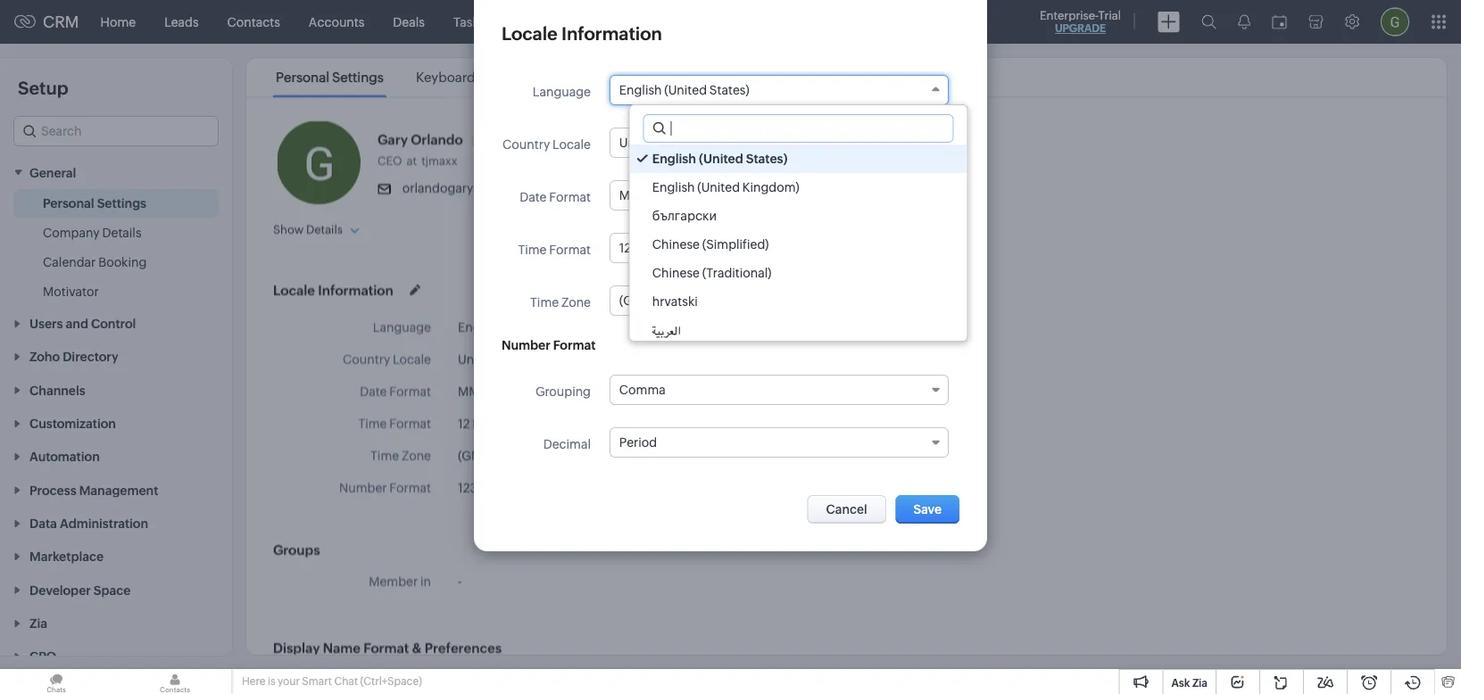 Task type: vqa. For each thing, say whether or not it's contained in the screenshot.


Task type: describe. For each thing, give the bounding box(es) containing it.
keyboard shortcuts
[[416, 70, 539, 85]]

personal inside general region
[[43, 196, 94, 210]]

chinese (traditional)
[[652, 266, 771, 280]]

calendar
[[43, 255, 96, 269]]

list containing personal settings
[[260, 58, 555, 97]]

gary
[[378, 131, 408, 147]]

2 vertical spatial states)
[[548, 320, 588, 334]]

personal settings inside list
[[276, 70, 384, 85]]

0 horizontal spatial number format
[[339, 481, 431, 495]]

kingdom)
[[742, 180, 799, 195]]

0 horizontal spatial number
[[339, 481, 387, 495]]

personal settings link for keyboard shortcuts link
[[273, 70, 386, 85]]

keyboard shortcuts link
[[413, 70, 542, 85]]

12 hours
[[458, 416, 507, 431]]

name
[[323, 640, 361, 656]]

calls link
[[582, 0, 638, 43]]

1 vertical spatial time zone
[[371, 449, 431, 463]]

information
[[318, 282, 393, 297]]

list box containing english (united states)
[[630, 145, 967, 347]]

keyboard
[[416, 70, 475, 85]]

0 vertical spatial time zone
[[530, 295, 591, 310]]

leads
[[164, 15, 199, 29]]

&
[[412, 640, 422, 656]]

grouping
[[535, 385, 591, 399]]

ceo
[[378, 154, 402, 167]]

settings inside personal settings link
[[97, 196, 146, 210]]

123,456.789
[[458, 481, 528, 495]]

motivator link
[[43, 282, 99, 300]]

reports link
[[638, 0, 712, 43]]

accounts
[[309, 15, 364, 29]]

1 vertical spatial locale
[[273, 282, 315, 297]]

general button
[[0, 155, 232, 189]]

save button
[[896, 495, 960, 524]]

cancel button
[[807, 495, 886, 524]]

tjmaxx
[[421, 154, 457, 167]]

here
[[242, 676, 266, 688]]

your
[[278, 676, 300, 688]]

personal settings inside general region
[[43, 196, 146, 210]]

english (united states) option
[[630, 145, 967, 173]]

1 horizontal spatial date
[[520, 190, 547, 204]]

personal settings link for company details link in the left top of the page
[[43, 194, 146, 212]]

ask zia
[[1171, 677, 1208, 689]]

(traditional)
[[702, 266, 771, 280]]

български option
[[630, 202, 967, 230]]

booking
[[98, 255, 147, 269]]

united states
[[458, 352, 535, 366]]

deals
[[393, 15, 425, 29]]

accounts link
[[294, 0, 379, 43]]

contacts
[[227, 15, 280, 29]]

is
[[268, 676, 275, 688]]

here is your smart chat (ctrl+space)
[[242, 676, 422, 688]]

mmm
[[458, 384, 491, 399]]

hrvatski option
[[630, 287, 967, 316]]

personal inside list
[[276, 70, 329, 85]]

show details
[[273, 223, 343, 236]]

chinese for chinese (simplified)
[[652, 237, 699, 252]]

standard
[[568, 449, 621, 463]]

company
[[43, 225, 100, 240]]

company details link
[[43, 223, 141, 241]]

contacts link
[[213, 0, 294, 43]]

english (united states) inside option
[[652, 152, 787, 166]]

show details link
[[273, 223, 360, 236]]

calendar image
[[1272, 15, 1287, 29]]

(simplified)
[[702, 237, 768, 252]]

details for show details
[[306, 223, 343, 236]]

1 horizontal spatial zone
[[561, 295, 591, 310]]

mmm d, yyyy
[[458, 384, 537, 399]]

0 vertical spatial time format
[[518, 243, 591, 257]]

enterprise-trial upgrade
[[1040, 8, 1121, 34]]

in
[[420, 574, 431, 588]]

calls
[[596, 15, 624, 29]]

1 vertical spatial country
[[343, 352, 390, 366]]

profile image
[[1381, 8, 1409, 36]]

ceo at tjmaxx
[[378, 154, 457, 167]]

0 vertical spatial number format
[[502, 338, 596, 353]]

(united inside english (united states) field
[[664, 83, 707, 97]]

2 horizontal spatial locale
[[553, 137, 591, 152]]

0 horizontal spatial date format
[[360, 384, 431, 399]]

ask
[[1171, 677, 1190, 689]]

preferences
[[425, 640, 502, 656]]

shortcuts
[[478, 70, 539, 85]]

hours
[[472, 416, 507, 431]]

tasks
[[453, 15, 485, 29]]

tjmaxx link
[[421, 154, 462, 167]]

general region
[[0, 189, 232, 306]]

home
[[100, 15, 136, 29]]

decimal
[[543, 437, 591, 452]]

chinese (traditional) option
[[630, 259, 967, 287]]

العربية
[[652, 324, 680, 338]]

cancel
[[826, 503, 867, 517]]

settings inside list
[[332, 70, 384, 85]]



Task type: locate. For each thing, give the bounding box(es) containing it.
settings
[[332, 70, 384, 85], [97, 196, 146, 210]]

settings down general "dropdown button"
[[97, 196, 146, 210]]

(united
[[664, 83, 707, 97], [698, 152, 743, 166], [697, 180, 739, 195], [503, 320, 546, 334]]

1 horizontal spatial personal
[[276, 70, 329, 85]]

2 vertical spatial locale
[[393, 352, 431, 366]]

1 vertical spatial personal
[[43, 196, 94, 210]]

orlandogary85@gmail.com
[[402, 181, 562, 195]]

(united up states
[[503, 320, 546, 334]]

meetings
[[513, 15, 567, 29]]

български
[[652, 209, 716, 223]]

0 horizontal spatial personal settings
[[43, 196, 146, 210]]

list
[[260, 58, 555, 97]]

(united up български
[[697, 180, 739, 195]]

personal down accounts link
[[276, 70, 329, 85]]

12
[[458, 416, 470, 431]]

0 vertical spatial number
[[502, 338, 550, 353]]

0 horizontal spatial time zone
[[371, 449, 431, 463]]

locale information
[[273, 282, 393, 297]]

(united up english (united kingdom)
[[698, 152, 743, 166]]

personal settings link down accounts
[[273, 70, 386, 85]]

hrvatski
[[652, 295, 697, 309]]

leads link
[[150, 0, 213, 43]]

chinese down български
[[652, 237, 699, 252]]

smart
[[302, 676, 332, 688]]

crm link
[[14, 13, 79, 31]]

1 vertical spatial date
[[360, 384, 387, 399]]

states) up kingdom)
[[745, 152, 787, 166]]

chinese (simplified) option
[[630, 230, 967, 259]]

0 horizontal spatial language
[[373, 320, 431, 334]]

states) inside field
[[709, 83, 749, 97]]

english (united kingdom) option
[[630, 173, 967, 202]]

contacts image
[[119, 669, 231, 694]]

states) inside option
[[745, 152, 787, 166]]

chat
[[334, 676, 358, 688]]

personal settings up company details link in the left top of the page
[[43, 196, 146, 210]]

enterprise-
[[1040, 8, 1098, 22]]

(united inside english (united kingdom) option
[[697, 180, 739, 195]]

None text field
[[644, 115, 953, 142]]

zone
[[561, 295, 591, 310], [402, 449, 431, 463]]

1 horizontal spatial -
[[492, 449, 496, 463]]

english (united states)
[[619, 83, 749, 97], [652, 152, 787, 166], [458, 320, 588, 334]]

states
[[499, 352, 535, 366]]

1 horizontal spatial number
[[502, 338, 550, 353]]

2 chinese from the top
[[652, 266, 699, 280]]

1 vertical spatial zone
[[402, 449, 431, 463]]

English (United States) field
[[609, 75, 949, 105]]

display
[[273, 640, 320, 656]]

1 horizontal spatial language
[[533, 85, 591, 99]]

details right show
[[306, 223, 343, 236]]

(ctrl+space)
[[360, 676, 422, 688]]

1 horizontal spatial settings
[[332, 70, 384, 85]]

chinese up hrvatski
[[652, 266, 699, 280]]

meetings link
[[499, 0, 582, 43]]

1 horizontal spatial locale
[[393, 352, 431, 366]]

0 horizontal spatial personal settings link
[[43, 194, 146, 212]]

at
[[407, 154, 417, 167]]

1 vertical spatial settings
[[97, 196, 146, 210]]

administrator
[[482, 133, 557, 147]]

1 vertical spatial english (united states)
[[652, 152, 787, 166]]

1 horizontal spatial date format
[[520, 190, 591, 204]]

1 horizontal spatial personal settings
[[276, 70, 384, 85]]

0 vertical spatial personal settings
[[276, 70, 384, 85]]

0 horizontal spatial details
[[102, 225, 141, 240]]

details inside company details link
[[102, 225, 141, 240]]

0 vertical spatial settings
[[332, 70, 384, 85]]

signals image
[[1238, 14, 1250, 29]]

english (united states) up states
[[458, 320, 588, 334]]

save
[[914, 503, 942, 517]]

chats image
[[0, 669, 112, 694]]

country locale
[[503, 137, 591, 152], [343, 352, 431, 366]]

0 vertical spatial country locale
[[503, 137, 591, 152]]

5:0)
[[496, 449, 520, 463]]

zia
[[1192, 677, 1208, 689]]

0 horizontal spatial country locale
[[343, 352, 431, 366]]

settings down accounts
[[332, 70, 384, 85]]

country up orlandogary85@gmail.com
[[503, 137, 550, 152]]

0 vertical spatial date format
[[520, 190, 591, 204]]

calendar booking link
[[43, 253, 147, 271]]

states)
[[709, 83, 749, 97], [745, 152, 787, 166], [548, 320, 588, 334]]

0 horizontal spatial settings
[[97, 196, 146, 210]]

(united inside english (united states) option
[[698, 152, 743, 166]]

english inside field
[[619, 83, 662, 97]]

1 vertical spatial states)
[[745, 152, 787, 166]]

united
[[458, 352, 497, 366]]

crm
[[43, 13, 79, 31]]

chinese
[[652, 237, 699, 252], [652, 266, 699, 280]]

country locale down 'information'
[[343, 352, 431, 366]]

time zone left (gmt
[[371, 449, 431, 463]]

time
[[518, 243, 547, 257], [530, 295, 559, 310], [358, 416, 387, 431], [371, 449, 399, 463], [624, 449, 653, 463]]

signals element
[[1227, 0, 1261, 44]]

gary orlando
[[378, 131, 463, 147]]

1 horizontal spatial time format
[[518, 243, 591, 257]]

-
[[492, 449, 496, 463], [458, 574, 462, 588]]

العربية option
[[630, 316, 967, 347]]

details
[[306, 223, 343, 236], [102, 225, 141, 240]]

1 vertical spatial language
[[373, 320, 431, 334]]

personal
[[276, 70, 329, 85], [43, 196, 94, 210]]

company details
[[43, 225, 141, 240]]

deals link
[[379, 0, 439, 43]]

details up booking
[[102, 225, 141, 240]]

1 vertical spatial number
[[339, 481, 387, 495]]

0 horizontal spatial zone
[[402, 449, 431, 463]]

profile element
[[1370, 0, 1420, 43]]

0 vertical spatial states)
[[709, 83, 749, 97]]

english (united states) down "reports"
[[619, 83, 749, 97]]

1 horizontal spatial details
[[306, 223, 343, 236]]

country
[[503, 137, 550, 152], [343, 352, 390, 366]]

1 vertical spatial -
[[458, 574, 462, 588]]

time zone
[[530, 295, 591, 310], [371, 449, 431, 463]]

0 vertical spatial locale
[[553, 137, 591, 152]]

0 horizontal spatial country
[[343, 352, 390, 366]]

member in
[[369, 574, 431, 588]]

1 vertical spatial personal settings
[[43, 196, 146, 210]]

chinese (simplified)
[[652, 237, 768, 252]]

orlando
[[411, 131, 463, 147]]

1 horizontal spatial personal settings link
[[273, 70, 386, 85]]

0 vertical spatial english (united states)
[[619, 83, 749, 97]]

personal settings link
[[273, 70, 386, 85], [43, 194, 146, 212]]

1 vertical spatial country locale
[[343, 352, 431, 366]]

setup
[[18, 78, 68, 98]]

list box
[[630, 145, 967, 347]]

details for company details
[[102, 225, 141, 240]]

0 vertical spatial language
[[533, 85, 591, 99]]

states) up grouping at the bottom of page
[[548, 320, 588, 334]]

chinese for chinese (traditional)
[[652, 266, 699, 280]]

0 vertical spatial personal settings link
[[273, 70, 386, 85]]

country down 'information'
[[343, 352, 390, 366]]

number format
[[502, 338, 596, 353], [339, 481, 431, 495]]

1 chinese from the top
[[652, 237, 699, 252]]

english (united states) inside field
[[619, 83, 749, 97]]

personal up company
[[43, 196, 94, 210]]

language
[[533, 85, 591, 99], [373, 320, 431, 334]]

eastern
[[522, 449, 566, 463]]

date format
[[520, 190, 591, 204], [360, 384, 431, 399]]

0 horizontal spatial -
[[458, 574, 462, 588]]

calendar booking
[[43, 255, 147, 269]]

0 vertical spatial zone
[[561, 295, 591, 310]]

(gmt -5:0) eastern standard time (america/new_york)
[[458, 449, 772, 463]]

(united down "reports"
[[664, 83, 707, 97]]

language down 'information'
[[373, 320, 431, 334]]

tasks link
[[439, 0, 499, 43]]

member
[[369, 574, 418, 588]]

country locale down 'shortcuts'
[[503, 137, 591, 152]]

0 vertical spatial -
[[492, 449, 496, 463]]

format
[[549, 190, 591, 204], [549, 243, 591, 257], [553, 338, 596, 353], [389, 384, 431, 399], [389, 416, 431, 431], [389, 481, 431, 495], [364, 640, 409, 656]]

english (united kingdom)
[[652, 180, 799, 195]]

groups
[[273, 542, 320, 558]]

trial
[[1098, 8, 1121, 22]]

(america/new_york)
[[655, 449, 772, 463]]

upgrade
[[1055, 22, 1106, 34]]

personal settings link up company details link in the left top of the page
[[43, 194, 146, 212]]

1 vertical spatial date format
[[360, 384, 431, 399]]

time zone up states
[[530, 295, 591, 310]]

1 horizontal spatial number format
[[502, 338, 596, 353]]

0 horizontal spatial locale
[[273, 282, 315, 297]]

yyyy
[[508, 384, 537, 399]]

states) down reports link on the left
[[709, 83, 749, 97]]

personal settings down accounts
[[276, 70, 384, 85]]

1 vertical spatial number format
[[339, 481, 431, 495]]

- right in
[[458, 574, 462, 588]]

2 vertical spatial english (united states)
[[458, 320, 588, 334]]

1 vertical spatial chinese
[[652, 266, 699, 280]]

1 vertical spatial personal settings link
[[43, 194, 146, 212]]

date format down administrator
[[520, 190, 591, 204]]

time format
[[518, 243, 591, 257], [358, 416, 431, 431]]

0 vertical spatial country
[[503, 137, 550, 152]]

date
[[520, 190, 547, 204], [360, 384, 387, 399]]

(gmt
[[458, 449, 489, 463]]

motivator
[[43, 284, 99, 298]]

0 vertical spatial personal
[[276, 70, 329, 85]]

1 horizontal spatial time zone
[[530, 295, 591, 310]]

0 vertical spatial date
[[520, 190, 547, 204]]

0 horizontal spatial time format
[[358, 416, 431, 431]]

reports
[[653, 15, 698, 29]]

d,
[[493, 384, 505, 399]]

general
[[29, 165, 76, 180]]

1 vertical spatial time format
[[358, 416, 431, 431]]

1 horizontal spatial country
[[503, 137, 550, 152]]

english (united states) up english (united kingdom)
[[652, 152, 787, 166]]

date format left 'mmm'
[[360, 384, 431, 399]]

0 horizontal spatial personal
[[43, 196, 94, 210]]

1 horizontal spatial country locale
[[503, 137, 591, 152]]

0 horizontal spatial date
[[360, 384, 387, 399]]

language up administrator
[[533, 85, 591, 99]]

0 vertical spatial chinese
[[652, 237, 699, 252]]

display name format & preferences
[[273, 640, 502, 656]]

- right (gmt
[[492, 449, 496, 463]]



